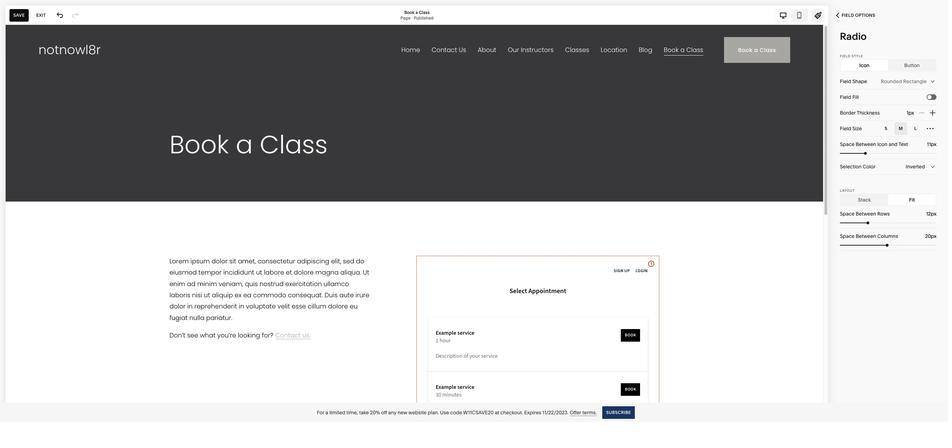 Task type: vqa. For each thing, say whether or not it's contained in the screenshot.
Main
no



Task type: describe. For each thing, give the bounding box(es) containing it.
field fill
[[840, 94, 859, 100]]

use
[[440, 410, 449, 416]]

between for icon
[[856, 141, 877, 148]]

20%
[[370, 410, 380, 416]]

stack button
[[841, 195, 889, 206]]

terms.
[[583, 410, 597, 416]]

·
[[412, 15, 413, 20]]

l
[[915, 126, 917, 131]]

style
[[852, 54, 864, 58]]

field size
[[840, 126, 862, 132]]

options
[[856, 13, 876, 18]]

option group containing s
[[880, 123, 937, 135]]

plan.
[[428, 410, 439, 416]]

time,
[[347, 410, 358, 416]]

and
[[889, 141, 898, 148]]

button
[[905, 62, 920, 69]]

published
[[414, 15, 434, 20]]

Border Thickness field
[[891, 105, 914, 121]]

save button
[[9, 9, 29, 22]]

limited
[[330, 410, 345, 416]]

selection color
[[840, 164, 876, 170]]

new
[[398, 410, 407, 416]]

offer
[[570, 410, 581, 416]]

exit button
[[32, 9, 50, 22]]

button button
[[889, 60, 936, 71]]

space for space between rows
[[840, 211, 855, 217]]

field shape
[[840, 78, 868, 85]]

columns
[[878, 234, 899, 240]]

offer terms. link
[[570, 410, 597, 417]]

off
[[381, 410, 387, 416]]

space between columns
[[840, 234, 899, 240]]

field for field options
[[842, 13, 854, 18]]

book
[[404, 10, 415, 15]]

layout
[[840, 189, 855, 193]]

tab list containing stack
[[841, 195, 936, 206]]

rounded
[[881, 78, 902, 85]]

expires
[[524, 410, 541, 416]]

inverted
[[906, 164, 925, 170]]

page
[[401, 15, 411, 20]]

0 vertical spatial tab list
[[775, 10, 808, 21]]

border thickness
[[840, 110, 880, 116]]

any
[[388, 410, 397, 416]]

save
[[13, 12, 25, 18]]

class
[[419, 10, 430, 15]]

field options button
[[829, 8, 883, 23]]

field for field size
[[840, 126, 852, 132]]

shape
[[853, 78, 868, 85]]

subscribe
[[607, 411, 632, 416]]

exit
[[36, 12, 46, 18]]

radio
[[840, 30, 867, 42]]

between for columns
[[856, 234, 877, 240]]

a for for
[[326, 410, 328, 416]]

icon inside button
[[860, 62, 870, 69]]



Task type: locate. For each thing, give the bounding box(es) containing it.
space for space between columns
[[840, 234, 855, 240]]

checkout.
[[501, 410, 523, 416]]

rectangle
[[904, 78, 927, 85]]

3 between from the top
[[856, 234, 877, 240]]

space between rows
[[840, 211, 890, 217]]

for
[[317, 410, 324, 416]]

selection
[[840, 164, 862, 170]]

field options
[[842, 13, 876, 18]]

field left style on the top right of page
[[840, 54, 851, 58]]

0 vertical spatial between
[[856, 141, 877, 148]]

field left fill
[[840, 94, 852, 100]]

1 space from the top
[[840, 141, 855, 148]]

tab list containing icon
[[841, 60, 936, 71]]

0 horizontal spatial icon
[[860, 62, 870, 69]]

2 space from the top
[[840, 211, 855, 217]]

field for field shape
[[840, 78, 852, 85]]

size
[[853, 126, 862, 132]]

1 vertical spatial space
[[840, 211, 855, 217]]

None checkbox
[[928, 95, 932, 99]]

between
[[856, 141, 877, 148], [856, 211, 877, 217], [856, 234, 877, 240]]

field left size
[[840, 126, 852, 132]]

2 vertical spatial space
[[840, 234, 855, 240]]

None field
[[914, 141, 937, 148], [840, 159, 937, 175], [914, 210, 937, 218], [914, 233, 937, 241], [914, 141, 937, 148], [840, 159, 937, 175], [914, 210, 937, 218], [914, 233, 937, 241]]

website
[[408, 410, 427, 416]]

tab list
[[775, 10, 808, 21], [841, 60, 936, 71], [841, 195, 936, 206]]

field left 'options'
[[842, 13, 854, 18]]

icon button
[[841, 60, 889, 71]]

2 vertical spatial tab list
[[841, 195, 936, 206]]

space down field size
[[840, 141, 855, 148]]

icon
[[860, 62, 870, 69], [878, 141, 888, 148]]

0 vertical spatial icon
[[860, 62, 870, 69]]

option group
[[880, 123, 937, 135]]

thickness
[[857, 110, 880, 116]]

border
[[840, 110, 856, 116]]

fit
[[910, 197, 915, 203]]

1 between from the top
[[856, 141, 877, 148]]

1 vertical spatial between
[[856, 211, 877, 217]]

color
[[863, 164, 876, 170]]

icon down style on the top right of page
[[860, 62, 870, 69]]

a right book
[[416, 10, 418, 15]]

a
[[416, 10, 418, 15], [326, 410, 328, 416]]

fill
[[853, 94, 859, 100]]

space down space between rows
[[840, 234, 855, 240]]

space down stack button
[[840, 211, 855, 217]]

0 vertical spatial space
[[840, 141, 855, 148]]

2 between from the top
[[856, 211, 877, 217]]

1 horizontal spatial icon
[[878, 141, 888, 148]]

a inside book a class page · published
[[416, 10, 418, 15]]

between left columns
[[856, 234, 877, 240]]

between for rows
[[856, 211, 877, 217]]

2 vertical spatial between
[[856, 234, 877, 240]]

1 horizontal spatial a
[[416, 10, 418, 15]]

text
[[899, 141, 908, 148]]

1 vertical spatial a
[[326, 410, 328, 416]]

take
[[359, 410, 369, 416]]

1 vertical spatial tab list
[[841, 60, 936, 71]]

field inside button
[[842, 13, 854, 18]]

field left shape
[[840, 78, 852, 85]]

fit button
[[889, 195, 936, 206]]

space between icon and text
[[840, 141, 908, 148]]

for a limited time, take 20% off any new website plan. use code w11csave20 at checkout. expires 11/22/2023. offer terms.
[[317, 410, 597, 416]]

w11csave20
[[463, 410, 494, 416]]

book a class page · published
[[401, 10, 434, 20]]

icon left and
[[878, 141, 888, 148]]

s
[[885, 126, 888, 131]]

space
[[840, 141, 855, 148], [840, 211, 855, 217], [840, 234, 855, 240]]

11/22/2023.
[[543, 410, 569, 416]]

between down size
[[856, 141, 877, 148]]

at
[[495, 410, 499, 416]]

a for book
[[416, 10, 418, 15]]

None range field
[[840, 152, 937, 155], [840, 222, 937, 225], [840, 244, 937, 247], [840, 152, 937, 155], [840, 222, 937, 225], [840, 244, 937, 247]]

rounded rectangle
[[881, 78, 927, 85]]

1 vertical spatial icon
[[878, 141, 888, 148]]

0 vertical spatial a
[[416, 10, 418, 15]]

field for field fill
[[840, 94, 852, 100]]

rows
[[878, 211, 890, 217]]

stack
[[858, 197, 871, 203]]

subscribe button
[[603, 407, 635, 420]]

field for field style
[[840, 54, 851, 58]]

space for space between icon and text
[[840, 141, 855, 148]]

between down stack button
[[856, 211, 877, 217]]

m
[[899, 126, 903, 131]]

a right for
[[326, 410, 328, 416]]

0 horizontal spatial a
[[326, 410, 328, 416]]

3 space from the top
[[840, 234, 855, 240]]

code
[[450, 410, 462, 416]]

field style
[[840, 54, 864, 58]]

field
[[842, 13, 854, 18], [840, 54, 851, 58], [840, 78, 852, 85], [840, 94, 852, 100], [840, 126, 852, 132]]



